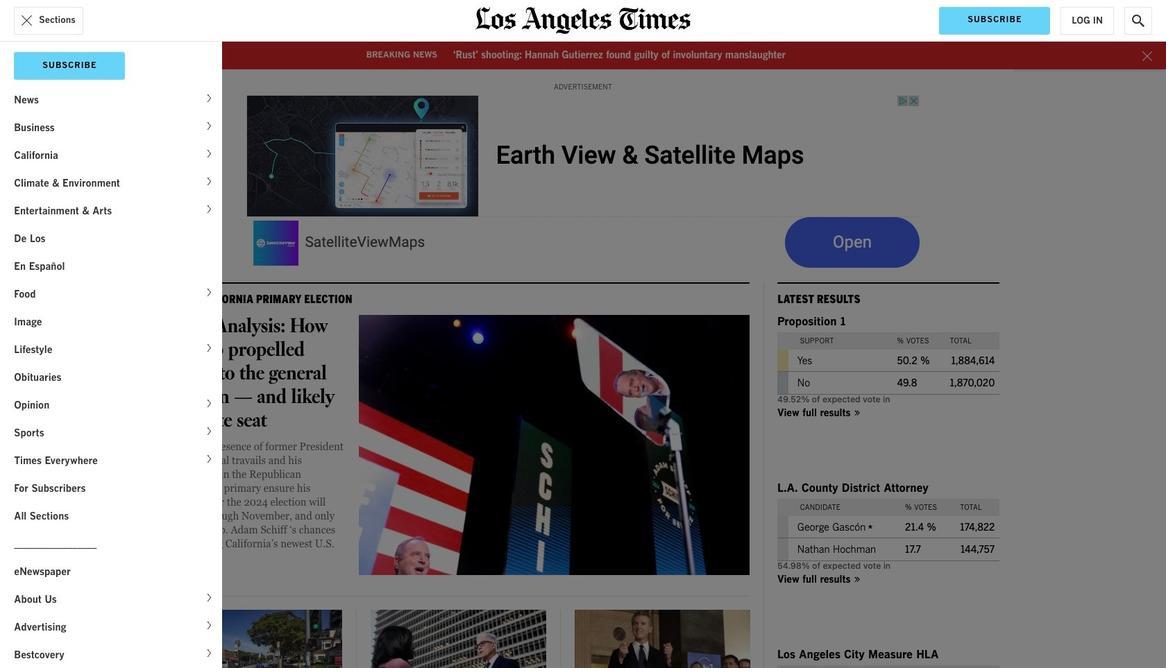 Task type: locate. For each thing, give the bounding box(es) containing it.
2 open sub navigation image from the top
[[208, 148, 215, 160]]

3 open sub navigation image from the top
[[208, 342, 215, 354]]

close banner image
[[1143, 51, 1152, 61]]

7 open sub navigation image from the top
[[208, 592, 215, 604]]

los angeles, ca - march 05: los angeles county district attorney george gascon meets with media in grand park on tuesday, march 5, 2024 in los angeles, ca. (myung chun / los angeles times) image
[[371, 610, 546, 669]]

3 open sub navigation image from the top
[[208, 203, 215, 215]]

los angeles, ca - january 03: gov. gavin newsom expressed shock that the largest mental health institution is the county jail. newsom kicked off his campaign for proposition 1 at los angeles general medical center in los angeles, ca on wednesday, jan. 3, 2024. the proposition is the only statewide initiative on the march 5 primary ballot and asks voters to approve bonds to fund more treatment for mental illness and drug addiction. the initiative is a component of his efforts to tackle homelessness in the state. (myung j. chun / los angeles times) image
[[575, 610, 751, 669]]

5 open sub navigation image from the top
[[208, 620, 215, 632]]

1 open sub navigation image from the top
[[208, 120, 215, 132]]

open sub navigation image
[[208, 92, 215, 104], [208, 148, 215, 160], [208, 203, 215, 215], [208, 287, 215, 299], [208, 426, 215, 437], [208, 453, 215, 465], [208, 592, 215, 604]]

6 open sub navigation image from the top
[[208, 648, 215, 660]]

6 open sub navigation image from the top
[[208, 453, 215, 465]]

4 open sub navigation image from the top
[[208, 398, 215, 410]]

1 open sub navigation image from the top
[[208, 92, 215, 104]]

open sub navigation image
[[208, 120, 215, 132], [208, 176, 215, 187], [208, 342, 215, 354], [208, 398, 215, 410], [208, 620, 215, 632], [208, 648, 215, 660]]



Task type: describe. For each thing, give the bounding box(es) containing it.
2 open sub navigation image from the top
[[208, 176, 215, 187]]

los angeles, ca - march 05: adam schiff speaks to the crowd during his election night party, replacing the seat left vacated by sen. dianne feinstein, in the avalon on tuesday, march 5, 2024 in los angeles, ca. (wally skalij / los angeles times) image
[[359, 315, 750, 576]]

4 open sub navigation image from the top
[[208, 287, 215, 299]]

cyclist in new bike lane. move culver city is a new initiative that reconfigures pedestrian, traffic, bus, and bicycle lanes in downtown culver city to reduce congestion and emissions. los angeles, california, usa. (photo by: citizen of the planet/ucg/universal images group via getty images) image
[[167, 610, 342, 669]]

home page image
[[476, 7, 691, 34]]

5 open sub navigation image from the top
[[208, 426, 215, 437]]



Task type: vqa. For each thing, say whether or not it's contained in the screenshot.
the Los Angeles, CA - March 05: Adam Schiff speaks to the crowd during his election night party, replacing the seat left vacated by Sen. Dianne Feinstein, in The Avalon on Tuesday, March 5, 2024 in Los Angeles, CA. (Wally Skalij / Los Angeles Times) image
yes



